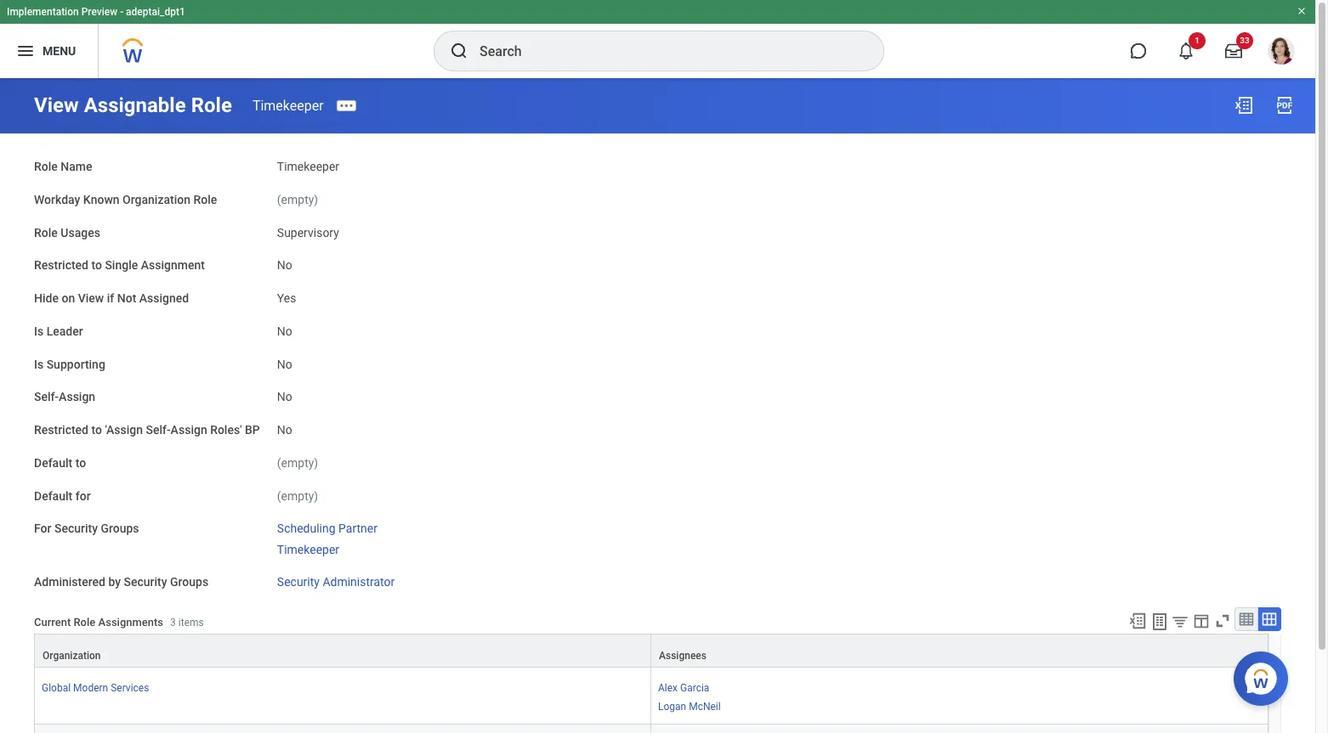 Task type: describe. For each thing, give the bounding box(es) containing it.
hide on view if not assigned element
[[277, 281, 296, 307]]

partner
[[338, 522, 378, 536]]

assignments
[[98, 616, 163, 629]]

hide
[[34, 292, 59, 305]]

role up assignment at the top of the page
[[193, 193, 217, 206]]

supervisory element
[[277, 222, 339, 239]]

administrator
[[323, 575, 395, 589]]

fullscreen image
[[1213, 612, 1232, 631]]

roles'
[[210, 423, 242, 437]]

justify image
[[15, 41, 36, 61]]

1 vertical spatial timekeeper
[[277, 160, 339, 173]]

default for
[[34, 489, 91, 503]]

self-assign
[[34, 391, 95, 404]]

security administrator
[[277, 575, 395, 589]]

33
[[1240, 36, 1250, 45]]

1 vertical spatial groups
[[170, 575, 208, 589]]

1 cell from the left
[[34, 725, 651, 734]]

items selected list containing scheduling partner
[[277, 519, 405, 558]]

click to view/edit grid preferences image
[[1192, 612, 1211, 631]]

0 vertical spatial groups
[[101, 522, 139, 536]]

0 vertical spatial assign
[[59, 391, 95, 404]]

administered
[[34, 575, 105, 589]]

Search Workday  search field
[[480, 32, 849, 70]]

2 vertical spatial timekeeper
[[277, 543, 339, 557]]

1 horizontal spatial security
[[124, 575, 167, 589]]

assigned
[[139, 292, 189, 305]]

no for self-assign
[[277, 391, 292, 404]]

row for view assignable role
[[34, 634, 1269, 669]]

restricted for restricted to single assignment
[[34, 259, 88, 272]]

modern
[[73, 682, 108, 694]]

global
[[42, 682, 71, 694]]

to for single
[[91, 259, 102, 272]]

is leader
[[34, 325, 83, 338]]

logan mcneil link
[[658, 698, 721, 713]]

name
[[61, 160, 92, 173]]

view printable version (pdf) image
[[1275, 95, 1295, 116]]

1 vertical spatial self-
[[146, 423, 171, 437]]

search image
[[449, 41, 469, 61]]

global modern services
[[42, 682, 149, 694]]

single
[[105, 259, 138, 272]]

3 row from the top
[[34, 725, 1269, 734]]

role name
[[34, 160, 92, 173]]

assignees button
[[651, 635, 1268, 667]]

0 vertical spatial timekeeper link
[[252, 97, 324, 114]]

usages
[[61, 226, 100, 239]]

implementation
[[7, 6, 79, 18]]

2 vertical spatial to
[[75, 456, 86, 470]]

workday
[[34, 193, 80, 206]]

default to
[[34, 456, 86, 470]]

(empty) for default to
[[277, 456, 318, 470]]

adeptai_dpt1
[[126, 6, 185, 18]]

role name element
[[277, 150, 339, 175]]

3
[[170, 617, 176, 629]]

is leader element
[[277, 314, 292, 340]]

organization button
[[35, 635, 651, 667]]

workday known organization role
[[34, 193, 217, 206]]

close environment banner image
[[1297, 6, 1307, 16]]

on
[[62, 292, 75, 305]]

administered by security groups
[[34, 575, 208, 589]]

items selected list containing alex garcia
[[658, 679, 748, 714]]

expand table image
[[1261, 611, 1278, 628]]

by
[[108, 575, 121, 589]]

(empty) for default for
[[277, 489, 318, 503]]

role left usages in the left of the page
[[34, 226, 58, 239]]

services
[[111, 682, 149, 694]]

default for default to
[[34, 456, 72, 470]]

-
[[120, 6, 123, 18]]

'assign
[[105, 423, 143, 437]]

view assignable role
[[34, 94, 232, 117]]

for
[[34, 522, 51, 536]]

select to filter grid data image
[[1171, 613, 1190, 631]]

1 vertical spatial assign
[[171, 423, 207, 437]]

menu banner
[[0, 0, 1316, 78]]

for
[[75, 489, 91, 503]]

2 cell from the left
[[651, 725, 1269, 734]]

(empty) for workday known organization role
[[277, 193, 318, 206]]

33 button
[[1215, 32, 1253, 70]]

restricted to single assignment
[[34, 259, 205, 272]]

0 horizontal spatial security
[[54, 522, 98, 536]]

0 vertical spatial view
[[34, 94, 79, 117]]

mcneil
[[689, 701, 721, 713]]

if
[[107, 292, 114, 305]]

assignment
[[141, 259, 205, 272]]

not
[[117, 292, 136, 305]]



Task type: locate. For each thing, give the bounding box(es) containing it.
groups up administered by security groups
[[101, 522, 139, 536]]

is
[[34, 325, 44, 338], [34, 358, 44, 371]]

alex garcia link
[[658, 679, 710, 694]]

2 is from the top
[[34, 358, 44, 371]]

self-
[[34, 391, 59, 404], [146, 423, 171, 437]]

is supporting
[[34, 358, 105, 371]]

garcia
[[680, 682, 710, 694]]

restricted to 'assign self-assign roles' bp
[[34, 423, 260, 437]]

1 horizontal spatial assign
[[171, 423, 207, 437]]

global modern services link
[[42, 679, 149, 694]]

0 horizontal spatial assign
[[59, 391, 95, 404]]

current
[[34, 616, 71, 629]]

timekeeper up supervisory element
[[277, 160, 339, 173]]

default up default for
[[34, 456, 72, 470]]

view left 'if'
[[78, 292, 104, 305]]

cell down organization column header in the left of the page
[[34, 725, 651, 734]]

1 vertical spatial to
[[91, 423, 102, 437]]

is left leader
[[34, 325, 44, 338]]

organization
[[123, 193, 191, 206], [43, 650, 101, 662]]

2 row from the top
[[34, 668, 1269, 725]]

export to excel image for current role assignments
[[1128, 612, 1147, 631]]

organization inside popup button
[[43, 650, 101, 662]]

no right bp
[[277, 423, 292, 437]]

profile logan mcneil image
[[1268, 37, 1295, 68]]

export to excel image left export to worksheets image
[[1128, 612, 1147, 631]]

groups up items
[[170, 575, 208, 589]]

export to excel image left "view printable version (pdf)" image
[[1234, 95, 1254, 116]]

3 no from the top
[[277, 358, 292, 371]]

0 vertical spatial timekeeper
[[252, 97, 324, 114]]

timekeeper
[[252, 97, 324, 114], [277, 160, 339, 173], [277, 543, 339, 557]]

alex garcia
[[658, 682, 710, 694]]

1 horizontal spatial groups
[[170, 575, 208, 589]]

1 no from the top
[[277, 259, 292, 272]]

to up for
[[75, 456, 86, 470]]

export to excel image
[[1234, 95, 1254, 116], [1128, 612, 1147, 631]]

2 default from the top
[[34, 489, 72, 503]]

2 horizontal spatial security
[[277, 575, 320, 589]]

toolbar inside view assignable role main content
[[1121, 608, 1282, 634]]

2 (empty) from the top
[[277, 456, 318, 470]]

row
[[34, 634, 1269, 669], [34, 668, 1269, 725], [34, 725, 1269, 734]]

1 vertical spatial default
[[34, 489, 72, 503]]

0 vertical spatial is
[[34, 325, 44, 338]]

0 vertical spatial default
[[34, 456, 72, 470]]

0 vertical spatial items selected list
[[277, 519, 405, 558]]

2 vertical spatial (empty)
[[277, 489, 318, 503]]

1 horizontal spatial organization
[[123, 193, 191, 206]]

current role assignments 3 items
[[34, 616, 204, 629]]

0 vertical spatial restricted
[[34, 259, 88, 272]]

export to excel image for view assignable role
[[1234, 95, 1254, 116]]

2 no from the top
[[277, 325, 292, 338]]

inbox large image
[[1225, 43, 1242, 60]]

0 horizontal spatial self-
[[34, 391, 59, 404]]

organization column header
[[34, 634, 651, 669]]

0 horizontal spatial groups
[[101, 522, 139, 536]]

row containing organization
[[34, 634, 1269, 669]]

3 (empty) from the top
[[277, 489, 318, 503]]

(empty)
[[277, 193, 318, 206], [277, 456, 318, 470], [277, 489, 318, 503]]

1 vertical spatial items selected list
[[658, 679, 748, 714]]

no up the restricted to 'assign self-assign roles' bp element
[[277, 391, 292, 404]]

restricted down role usages
[[34, 259, 88, 272]]

1
[[1195, 36, 1200, 45]]

assign down supporting
[[59, 391, 95, 404]]

no for is leader
[[277, 325, 292, 338]]

no for restricted to single assignment
[[277, 259, 292, 272]]

menu button
[[0, 24, 98, 78]]

row containing global modern services
[[34, 668, 1269, 725]]

1 row from the top
[[34, 634, 1269, 669]]

to left single
[[91, 259, 102, 272]]

view assignable role main content
[[0, 78, 1316, 734]]

security administrator link
[[277, 572, 395, 589]]

preview
[[81, 6, 117, 18]]

alex
[[658, 682, 678, 694]]

logan mcneil
[[658, 701, 721, 713]]

assignable
[[84, 94, 186, 117]]

self-assign element
[[277, 380, 292, 406]]

(empty) up scheduling
[[277, 489, 318, 503]]

assignees
[[659, 650, 707, 662]]

items selected list
[[277, 519, 405, 558], [658, 679, 748, 714]]

organization right 'known'
[[123, 193, 191, 206]]

security
[[54, 522, 98, 536], [124, 575, 167, 589], [277, 575, 320, 589]]

notifications large image
[[1178, 43, 1195, 60]]

scheduling
[[277, 522, 336, 536]]

1 horizontal spatial export to excel image
[[1234, 95, 1254, 116]]

cell down assignees popup button on the bottom of the page
[[651, 725, 1269, 734]]

4 no from the top
[[277, 391, 292, 404]]

supervisory
[[277, 226, 339, 239]]

export to worksheets image
[[1150, 612, 1170, 632]]

is supporting element
[[277, 347, 292, 373]]

timekeeper link
[[252, 97, 324, 114], [277, 540, 339, 557]]

timekeeper link up role name element
[[252, 97, 324, 114]]

security right by
[[124, 575, 167, 589]]

supporting
[[46, 358, 105, 371]]

1 button
[[1168, 32, 1206, 70]]

items
[[178, 617, 204, 629]]

restricted up default to
[[34, 423, 88, 437]]

is for is leader
[[34, 325, 44, 338]]

0 vertical spatial self-
[[34, 391, 59, 404]]

role right current
[[74, 616, 96, 629]]

security down scheduling
[[277, 575, 320, 589]]

to for 'assign
[[91, 423, 102, 437]]

logan
[[658, 701, 686, 713]]

timekeeper link inside items selected list
[[277, 540, 339, 557]]

to
[[91, 259, 102, 272], [91, 423, 102, 437], [75, 456, 86, 470]]

(empty) down the restricted to 'assign self-assign roles' bp element
[[277, 456, 318, 470]]

cell
[[34, 725, 651, 734], [651, 725, 1269, 734]]

0 vertical spatial to
[[91, 259, 102, 272]]

timekeeper down scheduling
[[277, 543, 339, 557]]

0 vertical spatial organization
[[123, 193, 191, 206]]

0 horizontal spatial export to excel image
[[1128, 612, 1147, 631]]

restricted to 'assign self-assign roles' bp element
[[277, 413, 292, 439]]

restricted to single assignment element
[[277, 249, 292, 274]]

0 horizontal spatial items selected list
[[277, 519, 405, 558]]

no
[[277, 259, 292, 272], [277, 325, 292, 338], [277, 358, 292, 371], [277, 391, 292, 404], [277, 423, 292, 437]]

1 vertical spatial export to excel image
[[1128, 612, 1147, 631]]

(empty) up supervisory element
[[277, 193, 318, 206]]

is for is supporting
[[34, 358, 44, 371]]

assign left roles'
[[171, 423, 207, 437]]

leader
[[46, 325, 83, 338]]

table image
[[1238, 611, 1255, 628]]

restricted for restricted to 'assign self-assign roles' bp
[[34, 423, 88, 437]]

role left the 'name'
[[34, 160, 58, 173]]

view
[[34, 94, 79, 117], [78, 292, 104, 305]]

default
[[34, 456, 72, 470], [34, 489, 72, 503]]

no for is supporting
[[277, 358, 292, 371]]

known
[[83, 193, 120, 206]]

scheduling partner
[[277, 522, 378, 536]]

self- down is supporting
[[34, 391, 59, 404]]

1 (empty) from the top
[[277, 193, 318, 206]]

self- right ''assign'
[[146, 423, 171, 437]]

1 vertical spatial view
[[78, 292, 104, 305]]

1 vertical spatial (empty)
[[277, 456, 318, 470]]

1 vertical spatial organization
[[43, 650, 101, 662]]

restricted
[[34, 259, 88, 272], [34, 423, 88, 437]]

no up is supporting element
[[277, 325, 292, 338]]

no for restricted to 'assign self-assign roles' bp
[[277, 423, 292, 437]]

1 restricted from the top
[[34, 259, 88, 272]]

role right assignable
[[191, 94, 232, 117]]

timekeeper up role name element
[[252, 97, 324, 114]]

groups
[[101, 522, 139, 536], [170, 575, 208, 589]]

view down menu
[[34, 94, 79, 117]]

1 horizontal spatial self-
[[146, 423, 171, 437]]

0 horizontal spatial organization
[[43, 650, 101, 662]]

1 horizontal spatial items selected list
[[658, 679, 748, 714]]

bp
[[245, 423, 260, 437]]

toolbar
[[1121, 608, 1282, 634]]

5 no from the top
[[277, 423, 292, 437]]

role usages
[[34, 226, 100, 239]]

default for default for
[[34, 489, 72, 503]]

no up hide on view if not assigned element in the top of the page
[[277, 259, 292, 272]]

security right for
[[54, 522, 98, 536]]

default left for
[[34, 489, 72, 503]]

no up self-assign element
[[277, 358, 292, 371]]

2 restricted from the top
[[34, 423, 88, 437]]

1 vertical spatial is
[[34, 358, 44, 371]]

menu
[[43, 44, 76, 58]]

organization up global
[[43, 650, 101, 662]]

role
[[191, 94, 232, 117], [34, 160, 58, 173], [193, 193, 217, 206], [34, 226, 58, 239], [74, 616, 96, 629]]

for security groups
[[34, 522, 139, 536]]

to left ''assign'
[[91, 423, 102, 437]]

1 default from the top
[[34, 456, 72, 470]]

1 vertical spatial timekeeper link
[[277, 540, 339, 557]]

yes
[[277, 292, 296, 305]]

0 vertical spatial (empty)
[[277, 193, 318, 206]]

timekeeper link down scheduling
[[277, 540, 339, 557]]

1 is from the top
[[34, 325, 44, 338]]

scheduling partner link
[[277, 519, 378, 536]]

hide on view if not assigned
[[34, 292, 189, 305]]

1 vertical spatial restricted
[[34, 423, 88, 437]]

row for role name
[[34, 668, 1269, 725]]

is left supporting
[[34, 358, 44, 371]]

0 vertical spatial export to excel image
[[1234, 95, 1254, 116]]

assign
[[59, 391, 95, 404], [171, 423, 207, 437]]

implementation preview -   adeptai_dpt1
[[7, 6, 185, 18]]



Task type: vqa. For each thing, say whether or not it's contained in the screenshot.
displaying 0 items
no



